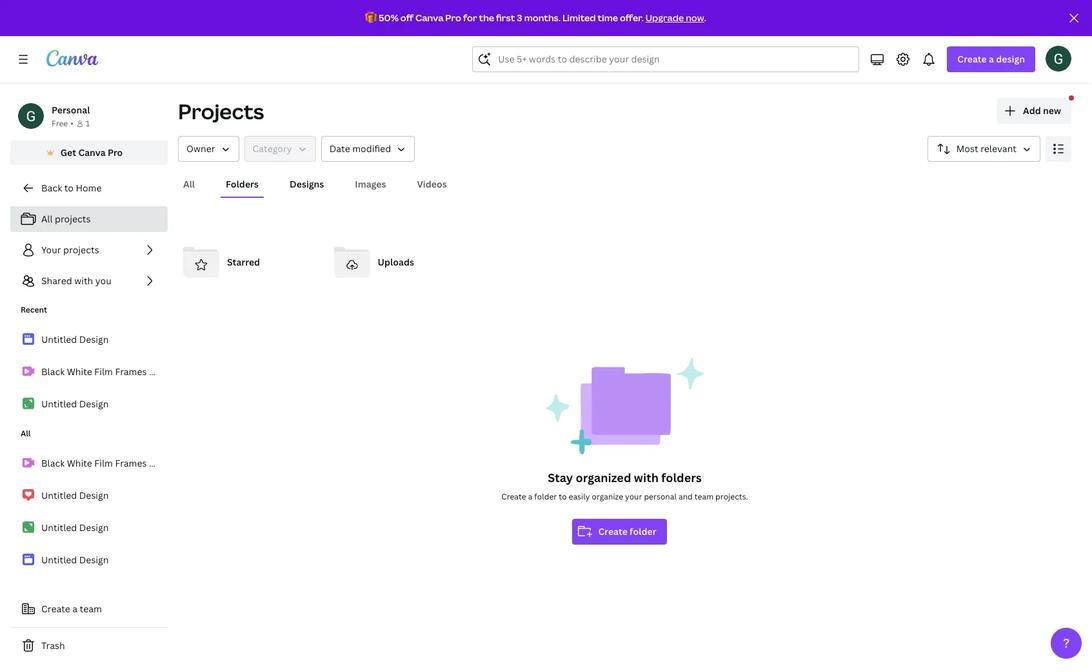 Task type: locate. For each thing, give the bounding box(es) containing it.
create for create a design
[[958, 53, 987, 65]]

frames for second black white film frames birthday video link from the bottom of the page
[[115, 366, 147, 378]]

limited
[[563, 12, 596, 24]]

untitled design for 2nd untitled design link from the top of the page
[[41, 398, 109, 410]]

offer.
[[620, 12, 644, 24]]

1 black white film frames birthday video from the top
[[41, 366, 214, 378]]

1 horizontal spatial canva
[[416, 12, 444, 24]]

all projects link
[[10, 206, 168, 232]]

0 vertical spatial folder
[[534, 492, 557, 503]]

1 design from the top
[[79, 334, 109, 346]]

canva right off
[[416, 12, 444, 24]]

2 black from the top
[[41, 457, 65, 470]]

4 design from the top
[[79, 522, 109, 534]]

back to home
[[41, 182, 102, 194]]

folders
[[226, 178, 259, 190]]

1 horizontal spatial team
[[695, 492, 714, 503]]

a inside dropdown button
[[989, 53, 994, 65]]

upgrade
[[646, 12, 684, 24]]

frames
[[115, 366, 147, 378], [115, 457, 147, 470]]

design
[[79, 334, 109, 346], [79, 398, 109, 410], [79, 490, 109, 502], [79, 522, 109, 534], [79, 554, 109, 566]]

all inside button
[[183, 178, 195, 190]]

all for all projects
[[41, 213, 53, 225]]

create a team
[[41, 603, 102, 616]]

1 vertical spatial all
[[41, 213, 53, 225]]

0 horizontal spatial team
[[80, 603, 102, 616]]

0 horizontal spatial a
[[72, 603, 77, 616]]

to
[[64, 182, 74, 194], [559, 492, 567, 503]]

1 film from the top
[[94, 366, 113, 378]]

0 horizontal spatial pro
[[108, 146, 123, 159]]

your projects link
[[10, 237, 168, 263]]

personal
[[52, 104, 90, 116]]

1 vertical spatial frames
[[115, 457, 147, 470]]

1 untitled design from the top
[[41, 334, 109, 346]]

1 vertical spatial with
[[634, 470, 659, 486]]

Category button
[[244, 136, 316, 162]]

projects for all projects
[[55, 213, 91, 225]]

1 vertical spatial a
[[528, 492, 533, 503]]

0 vertical spatial birthday
[[149, 366, 187, 378]]

team inside button
[[80, 603, 102, 616]]

0 vertical spatial a
[[989, 53, 994, 65]]

0 vertical spatial to
[[64, 182, 74, 194]]

3
[[517, 12, 522, 24]]

untitled design
[[41, 334, 109, 346], [41, 398, 109, 410], [41, 490, 109, 502], [41, 522, 109, 534], [41, 554, 109, 566]]

Sort by button
[[928, 136, 1041, 162]]

date modified
[[329, 143, 391, 155]]

2 birthday from the top
[[149, 457, 187, 470]]

0 vertical spatial black white film frames birthday video link
[[10, 359, 214, 386]]

0 horizontal spatial to
[[64, 182, 74, 194]]

2 design from the top
[[79, 398, 109, 410]]

1 video from the top
[[189, 366, 214, 378]]

create
[[958, 53, 987, 65], [501, 492, 526, 503], [598, 526, 628, 538], [41, 603, 70, 616]]

with inside stay organized with folders create a folder to easily organize your personal and team projects.
[[634, 470, 659, 486]]

folder
[[534, 492, 557, 503], [630, 526, 657, 538]]

list containing all projects
[[10, 206, 168, 294]]

0 vertical spatial canva
[[416, 12, 444, 24]]

2 horizontal spatial a
[[989, 53, 994, 65]]

0 vertical spatial team
[[695, 492, 714, 503]]

white for first black white film frames birthday video link from the bottom
[[67, 457, 92, 470]]

1 vertical spatial to
[[559, 492, 567, 503]]

frames for first black white film frames birthday video link from the bottom
[[115, 457, 147, 470]]

with
[[74, 275, 93, 287], [634, 470, 659, 486]]

2 vertical spatial a
[[72, 603, 77, 616]]

get
[[60, 146, 76, 159]]

0 vertical spatial white
[[67, 366, 92, 378]]

date
[[329, 143, 350, 155]]

months.
[[524, 12, 561, 24]]

0 vertical spatial video
[[189, 366, 214, 378]]

all button
[[178, 172, 200, 197]]

2 horizontal spatial all
[[183, 178, 195, 190]]

2 untitled design from the top
[[41, 398, 109, 410]]

black for first black white film frames birthday video link from the bottom
[[41, 457, 65, 470]]

trash link
[[10, 634, 168, 659]]

projects
[[55, 213, 91, 225], [63, 244, 99, 256]]

black
[[41, 366, 65, 378], [41, 457, 65, 470]]

50%
[[379, 12, 399, 24]]

folder down your
[[630, 526, 657, 538]]

1 vertical spatial black
[[41, 457, 65, 470]]

folder inside stay organized with folders create a folder to easily organize your personal and team projects.
[[534, 492, 557, 503]]

0 vertical spatial projects
[[55, 213, 91, 225]]

team inside stay organized with folders create a folder to easily organize your personal and team projects.
[[695, 492, 714, 503]]

2 black white film frames birthday video from the top
[[41, 457, 214, 470]]

1 black from the top
[[41, 366, 65, 378]]

list
[[10, 206, 168, 294], [10, 326, 214, 418], [10, 450, 214, 574]]

3 untitled design from the top
[[41, 490, 109, 502]]

untitled
[[41, 334, 77, 346], [41, 398, 77, 410], [41, 490, 77, 502], [41, 522, 77, 534], [41, 554, 77, 566]]

2 video from the top
[[189, 457, 214, 470]]

4 untitled from the top
[[41, 522, 77, 534]]

all inside list
[[41, 213, 53, 225]]

1 frames from the top
[[115, 366, 147, 378]]

1 vertical spatial white
[[67, 457, 92, 470]]

0 horizontal spatial canva
[[78, 146, 106, 159]]

pro inside button
[[108, 146, 123, 159]]

2 vertical spatial list
[[10, 450, 214, 574]]

0 vertical spatial frames
[[115, 366, 147, 378]]

pro up back to home link
[[108, 146, 123, 159]]

design
[[996, 53, 1025, 65]]

1 untitled from the top
[[41, 334, 77, 346]]

video
[[189, 366, 214, 378], [189, 457, 214, 470]]

most relevant
[[957, 143, 1017, 155]]

folder down stay
[[534, 492, 557, 503]]

2 frames from the top
[[115, 457, 147, 470]]

1 horizontal spatial pro
[[445, 12, 461, 24]]

a inside stay organized with folders create a folder to easily organize your personal and team projects.
[[528, 492, 533, 503]]

a inside button
[[72, 603, 77, 616]]

projects right your
[[63, 244, 99, 256]]

0 vertical spatial list
[[10, 206, 168, 294]]

for
[[463, 12, 477, 24]]

untitled design link
[[10, 326, 168, 354], [10, 391, 168, 418], [10, 483, 168, 510], [10, 515, 168, 542], [10, 547, 168, 574]]

1 vertical spatial birthday
[[149, 457, 187, 470]]

Owner button
[[178, 136, 239, 162]]

1 vertical spatial projects
[[63, 244, 99, 256]]

designs button
[[285, 172, 329, 197]]

1 horizontal spatial folder
[[630, 526, 657, 538]]

0 vertical spatial black white film frames birthday video
[[41, 366, 214, 378]]

5 untitled design from the top
[[41, 554, 109, 566]]

easily
[[569, 492, 590, 503]]

birthday for first black white film frames birthday video link from the bottom
[[149, 457, 187, 470]]

canva right get
[[78, 146, 106, 159]]

film for first black white film frames birthday video link from the bottom
[[94, 457, 113, 470]]

2 film from the top
[[94, 457, 113, 470]]

create inside button
[[598, 526, 628, 538]]

2 vertical spatial all
[[21, 428, 31, 439]]

a left easily
[[528, 492, 533, 503]]

1 horizontal spatial to
[[559, 492, 567, 503]]

1 vertical spatial video
[[189, 457, 214, 470]]

greg robinson image
[[1046, 46, 1072, 72]]

2 untitled from the top
[[41, 398, 77, 410]]

shared
[[41, 275, 72, 287]]

relevant
[[981, 143, 1017, 155]]

design for 5th untitled design link from the top
[[79, 554, 109, 566]]

team right and
[[695, 492, 714, 503]]

create for create a team
[[41, 603, 70, 616]]

canva
[[416, 12, 444, 24], [78, 146, 106, 159]]

your
[[41, 244, 61, 256]]

new
[[1043, 105, 1061, 117]]

trash
[[41, 640, 65, 652]]

a for design
[[989, 53, 994, 65]]

1 vertical spatial black white film frames birthday video link
[[10, 450, 214, 477]]

create inside dropdown button
[[958, 53, 987, 65]]

pro left for
[[445, 12, 461, 24]]

projects down back to home at the top of page
[[55, 213, 91, 225]]

starred link
[[178, 239, 318, 286]]

0 horizontal spatial folder
[[534, 492, 557, 503]]

untitled design for 5th untitled design link from the top
[[41, 554, 109, 566]]

images
[[355, 178, 386, 190]]

film
[[94, 366, 113, 378], [94, 457, 113, 470]]

1 vertical spatial canva
[[78, 146, 106, 159]]

1
[[86, 118, 90, 129]]

2 list from the top
[[10, 326, 214, 418]]

with left you
[[74, 275, 93, 287]]

1 horizontal spatial with
[[634, 470, 659, 486]]

all for the all button
[[183, 178, 195, 190]]

organized
[[576, 470, 631, 486]]

create inside button
[[41, 603, 70, 616]]

1 black white film frames birthday video link from the top
[[10, 359, 214, 386]]

starred
[[227, 256, 260, 268]]

get canva pro
[[60, 146, 123, 159]]

3 untitled from the top
[[41, 490, 77, 502]]

all projects
[[41, 213, 91, 225]]

1 vertical spatial team
[[80, 603, 102, 616]]

back
[[41, 182, 62, 194]]

projects for your projects
[[63, 244, 99, 256]]

birthday
[[149, 366, 187, 378], [149, 457, 187, 470]]

to right back
[[64, 182, 74, 194]]

5 untitled from the top
[[41, 554, 77, 566]]

a
[[989, 53, 994, 65], [528, 492, 533, 503], [72, 603, 77, 616]]

1 vertical spatial pro
[[108, 146, 123, 159]]

1 horizontal spatial a
[[528, 492, 533, 503]]

canva inside get canva pro button
[[78, 146, 106, 159]]

pro
[[445, 12, 461, 24], [108, 146, 123, 159]]

2 white from the top
[[67, 457, 92, 470]]

untitled for second untitled design link from the bottom of the page
[[41, 522, 77, 534]]

0 horizontal spatial with
[[74, 275, 93, 287]]

team
[[695, 492, 714, 503], [80, 603, 102, 616]]

off
[[401, 12, 414, 24]]

a up trash link
[[72, 603, 77, 616]]

0 vertical spatial film
[[94, 366, 113, 378]]

1 birthday from the top
[[149, 366, 187, 378]]

None search field
[[473, 46, 860, 72]]

folders
[[662, 470, 702, 486]]

0 vertical spatial all
[[183, 178, 195, 190]]

5 design from the top
[[79, 554, 109, 566]]

black white film frames birthday video for second black white film frames birthday video link from the bottom of the page
[[41, 366, 214, 378]]

a left design
[[989, 53, 994, 65]]

category
[[253, 143, 292, 155]]

designs
[[290, 178, 324, 190]]

black white film frames birthday video link
[[10, 359, 214, 386], [10, 450, 214, 477]]

projects
[[178, 97, 264, 125]]

1 list from the top
[[10, 206, 168, 294]]

black white film frames birthday video
[[41, 366, 214, 378], [41, 457, 214, 470]]

videos button
[[412, 172, 452, 197]]

1 white from the top
[[67, 366, 92, 378]]

0 vertical spatial black
[[41, 366, 65, 378]]

with up your
[[634, 470, 659, 486]]

1 vertical spatial list
[[10, 326, 214, 418]]

you
[[95, 275, 111, 287]]

4 untitled design from the top
[[41, 522, 109, 534]]

3 untitled design link from the top
[[10, 483, 168, 510]]

team up trash link
[[80, 603, 102, 616]]

Date modified button
[[321, 136, 415, 162]]

to left easily
[[559, 492, 567, 503]]

1 vertical spatial folder
[[630, 526, 657, 538]]

3 design from the top
[[79, 490, 109, 502]]

1 horizontal spatial all
[[41, 213, 53, 225]]

untitled design for second untitled design link from the bottom of the page
[[41, 522, 109, 534]]

1 vertical spatial film
[[94, 457, 113, 470]]

add
[[1023, 105, 1041, 117]]

1 vertical spatial black white film frames birthday video
[[41, 457, 214, 470]]

all
[[183, 178, 195, 190], [41, 213, 53, 225], [21, 428, 31, 439]]

time
[[598, 12, 618, 24]]

3 list from the top
[[10, 450, 214, 574]]



Task type: vqa. For each thing, say whether or not it's contained in the screenshot.
Free
yes



Task type: describe. For each thing, give the bounding box(es) containing it.
•
[[70, 118, 74, 129]]

modified
[[352, 143, 391, 155]]

add new
[[1023, 105, 1061, 117]]

recent
[[21, 305, 47, 316]]

now
[[686, 12, 704, 24]]

list containing untitled design
[[10, 326, 214, 418]]

untitled for 2nd untitled design link from the top of the page
[[41, 398, 77, 410]]

Search search field
[[498, 47, 834, 72]]

get canva pro button
[[10, 141, 168, 165]]

design for 2nd untitled design link from the top of the page
[[79, 398, 109, 410]]

images button
[[350, 172, 391, 197]]

and
[[679, 492, 693, 503]]

black white film frames birthday video for first black white film frames birthday video link from the bottom
[[41, 457, 214, 470]]

black for second black white film frames birthday video link from the bottom of the page
[[41, 366, 65, 378]]

1 untitled design link from the top
[[10, 326, 168, 354]]

🎁 50% off canva pro for the first 3 months. limited time offer. upgrade now .
[[365, 12, 706, 24]]

untitled for 5th untitled design link from the top
[[41, 554, 77, 566]]

uploads link
[[329, 239, 469, 286]]

add new button
[[997, 98, 1072, 124]]

create a design
[[958, 53, 1025, 65]]

shared with you
[[41, 275, 111, 287]]

🎁
[[365, 12, 377, 24]]

0 vertical spatial pro
[[445, 12, 461, 24]]

create folder
[[598, 526, 657, 538]]

uploads
[[378, 256, 414, 268]]

shared with you link
[[10, 268, 168, 294]]

free
[[52, 118, 68, 129]]

most
[[957, 143, 979, 155]]

upgrade now button
[[646, 12, 704, 24]]

video for second black white film frames birthday video link from the bottom of the page
[[189, 366, 214, 378]]

2 untitled design link from the top
[[10, 391, 168, 418]]

.
[[704, 12, 706, 24]]

folders button
[[221, 172, 264, 197]]

owner
[[186, 143, 215, 155]]

the
[[479, 12, 494, 24]]

0 horizontal spatial all
[[21, 428, 31, 439]]

organize
[[592, 492, 623, 503]]

untitled for 3rd untitled design link from the bottom
[[41, 490, 77, 502]]

home
[[76, 182, 102, 194]]

2 black white film frames birthday video link from the top
[[10, 450, 214, 477]]

design for 3rd untitled design link from the bottom
[[79, 490, 109, 502]]

design for first untitled design link from the top of the page
[[79, 334, 109, 346]]

videos
[[417, 178, 447, 190]]

white for second black white film frames birthday video link from the bottom of the page
[[67, 366, 92, 378]]

personal
[[644, 492, 677, 503]]

first
[[496, 12, 515, 24]]

create for create folder
[[598, 526, 628, 538]]

list containing black white film frames birthday video
[[10, 450, 214, 574]]

untitled for first untitled design link from the top of the page
[[41, 334, 77, 346]]

untitled design for 3rd untitled design link from the bottom
[[41, 490, 109, 502]]

design for second untitled design link from the bottom of the page
[[79, 522, 109, 534]]

create a design button
[[947, 46, 1036, 72]]

to inside stay organized with folders create a folder to easily organize your personal and team projects.
[[559, 492, 567, 503]]

untitled design for first untitled design link from the top of the page
[[41, 334, 109, 346]]

create inside stay organized with folders create a folder to easily organize your personal and team projects.
[[501, 492, 526, 503]]

free •
[[52, 118, 74, 129]]

your
[[625, 492, 642, 503]]

stay organized with folders create a folder to easily organize your personal and team projects.
[[501, 470, 748, 503]]

film for second black white film frames birthday video link from the bottom of the page
[[94, 366, 113, 378]]

5 untitled design link from the top
[[10, 547, 168, 574]]

folder inside create folder button
[[630, 526, 657, 538]]

your projects
[[41, 244, 99, 256]]

video for first black white film frames birthday video link from the bottom
[[189, 457, 214, 470]]

create folder button
[[573, 519, 667, 545]]

projects.
[[716, 492, 748, 503]]

a for team
[[72, 603, 77, 616]]

stay
[[548, 470, 573, 486]]

create a team button
[[10, 597, 168, 623]]

birthday for second black white film frames birthday video link from the bottom of the page
[[149, 366, 187, 378]]

0 vertical spatial with
[[74, 275, 93, 287]]

4 untitled design link from the top
[[10, 515, 168, 542]]

back to home link
[[10, 175, 168, 201]]



